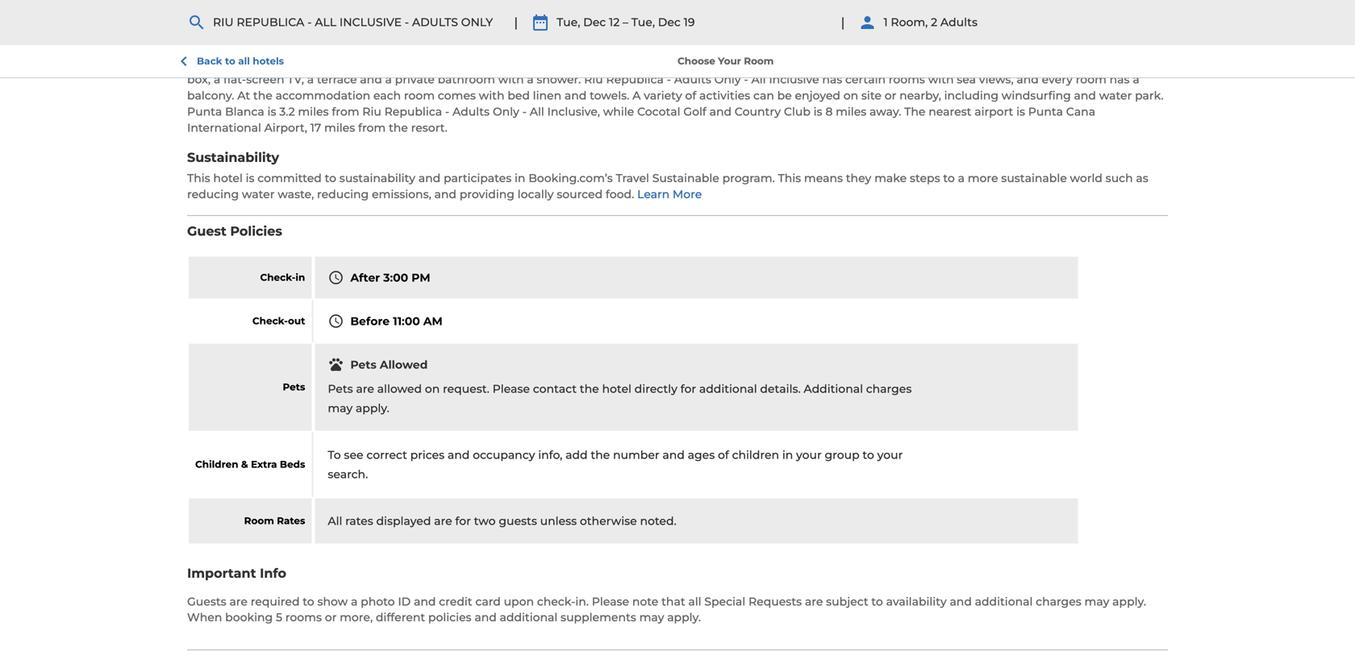 Task type: describe. For each thing, give the bounding box(es) containing it.
1 tue, from the left
[[557, 15, 580, 29]]

supplements
[[561, 611, 636, 625]]

12
[[609, 15, 620, 29]]

booking.com's
[[528, 171, 613, 185]]

and right id
[[414, 595, 436, 609]]

policies
[[230, 224, 282, 239]]

riu republica - all inclusive - adults only
[[213, 15, 493, 29]]

5
[[276, 611, 282, 625]]

choose your room
[[678, 55, 774, 67]]

guests are required to show a photo id and credit card upon check-in. please note that all special requests are subject to availability and additional charges may apply. when booking 5 rooms or more, different policies and additional supplements may apply.
[[187, 595, 1146, 625]]

1 horizontal spatial only
[[649, 24, 676, 38]]

hotel features located in punta cana, 1.9 miles from cana bay golf club, riu republica - adults only - all inclusive provides accommodations with free bikes, free private parking, a fitness center and a garden. among the facilities of this property are a restaurant, a shared lounge and a 24-hour front desk, along with free wifi throughout the property. the property features a hot tub, nightclub and an atm. the resort will provide guests with air-conditioned rooms with a closet, a coffee machine, a minibar, a safety deposit box, a flat-screen tv, a terrace and a private bathroom with a shower. riu republica - adults only - all inclusive has certain rooms with sea views, and every room has a balcony. at the accommodation each room comes with bed linen and towels. a variety of activities can be enjoyed on site or nearby, including windsurfing and water park. punta blanca is 3.2 miles from riu republica - adults only - all inclusive, while cocotal golf and country club is 8 miles away. the nearest airport is punta cana international airport, 17 miles from the resort.
[[187, 3, 1167, 135]]

can
[[753, 89, 774, 103]]

steps
[[910, 171, 940, 185]]

sea
[[957, 73, 976, 86]]

1 horizontal spatial punta
[[250, 24, 285, 38]]

1 horizontal spatial rooms
[[795, 57, 832, 70]]

fitness
[[187, 40, 225, 54]]

is left 8
[[814, 105, 822, 119]]

safety
[[1087, 57, 1121, 70]]

pm
[[411, 271, 430, 285]]

in.
[[575, 595, 589, 609]]

to right subject
[[871, 595, 883, 609]]

0 vertical spatial private
[[1028, 24, 1068, 38]]

this hotel is committed to sustainability and participates in booking.com's travel sustainable program. this means they make steps to a more sustainable world such as reducing water waste, reducing emissions, and providing locally sourced food.
[[187, 171, 1148, 201]]

shared
[[665, 40, 704, 54]]

2 horizontal spatial rooms
[[889, 73, 925, 86]]

sustainable
[[652, 171, 719, 185]]

details.
[[760, 382, 801, 396]]

required
[[251, 595, 300, 609]]

as
[[1136, 171, 1148, 185]]

in inside hotel features located in punta cana, 1.9 miles from cana bay golf club, riu republica - adults only - all inclusive provides accommodations with free bikes, free private parking, a fitness center and a garden. among the facilities of this property are a restaurant, a shared lounge and a 24-hour front desk, along with free wifi throughout the property. the property features a hot tub, nightclub and an atm. the resort will provide guests with air-conditioned rooms with a closet, a coffee machine, a minibar, a safety deposit box, a flat-screen tv, a terrace and a private bathroom with a shower. riu republica - adults only - all inclusive has certain rooms with sea views, and every room has a balcony. at the accommodation each room comes with bed linen and towels. a variety of activities can be enjoyed on site or nearby, including windsurfing and water park. punta blanca is 3.2 miles from riu republica - adults only - all inclusive, while cocotal golf and country club is 8 miles away. the nearest airport is punta cana international airport, 17 miles from the resort.
[[236, 24, 247, 38]]

are inside all rates displayed are for two guests unless otherwise noted. row
[[434, 515, 452, 528]]

resort.
[[411, 121, 447, 135]]

among
[[350, 40, 393, 54]]

info
[[260, 566, 286, 582]]

2 horizontal spatial may
[[1085, 595, 1109, 609]]

all inside guests are required to show a photo id and credit card upon check-in. please note that all special requests are subject to availability and additional charges may apply. when booking 5 rooms or more, different policies and additional supplements may apply.
[[688, 595, 701, 609]]

0 vertical spatial of
[[468, 40, 479, 54]]

may inside pets are allowed on request. please contact the hotel directly for additional details. additional charges may apply.
[[328, 402, 353, 415]]

2 reducing from the left
[[317, 188, 369, 201]]

hotel
[[187, 3, 223, 18]]

in inside this hotel is committed to sustainability and participates in booking.com's travel sustainable program. this means they make steps to a more sustainable world such as reducing water waste, reducing emissions, and providing locally sourced food.
[[515, 171, 525, 185]]

1 vertical spatial inclusive
[[769, 73, 819, 86]]

provides
[[757, 24, 806, 38]]

2 horizontal spatial punta
[[1028, 105, 1063, 119]]

guests inside hotel features located in punta cana, 1.9 miles from cana bay golf club, riu republica - adults only - all inclusive provides accommodations with free bikes, free private parking, a fitness center and a garden. among the facilities of this property are a restaurant, a shared lounge and a 24-hour front desk, along with free wifi throughout the property. the property features a hot tub, nightclub and an atm. the resort will provide guests with air-conditioned rooms with a closet, a coffee machine, a minibar, a safety deposit box, a flat-screen tv, a terrace and a private bathroom with a shower. riu republica - adults only - all inclusive has certain rooms with sea views, and every room has a balcony. at the accommodation each room comes with bed linen and towels. a variety of activities can be enjoyed on site or nearby, including windsurfing and water park. punta blanca is 3.2 miles from riu republica - adults only - all inclusive, while cocotal golf and country club is 8 miles away. the nearest airport is punta cana international airport, 17 miles from the resort.
[[634, 57, 672, 70]]

to see correct prices and occupancy info, add the number and ages of children in your group to your search. row
[[189, 433, 1080, 497]]

- down bed
[[522, 105, 527, 119]]

your
[[718, 55, 741, 67]]

learn more button
[[637, 187, 702, 203]]

& for children
[[241, 459, 248, 471]]

to see correct prices and occupancy info, add the number and ages of children in your group to your search.
[[328, 449, 903, 482]]

a left minibar, on the top of page
[[1017, 57, 1024, 70]]

0 horizontal spatial riu
[[362, 105, 381, 119]]

nightclub
[[372, 57, 427, 70]]

2
[[931, 15, 937, 29]]

nearest
[[929, 105, 972, 119]]

to right steps
[[943, 171, 955, 185]]

pets are allowed on request. please contact the hotel directly for additional details. additional charges may apply.
[[328, 382, 912, 415]]

a up "certain"
[[863, 57, 870, 70]]

cana,
[[288, 24, 320, 38]]

enjoyed
[[795, 89, 841, 103]]

0 horizontal spatial golf
[[461, 24, 484, 38]]

hot
[[324, 57, 343, 70]]

only
[[461, 15, 493, 29]]

the left resort.
[[389, 121, 408, 135]]

check- for before 11:00 am
[[252, 316, 288, 327]]

hotels
[[253, 55, 284, 67]]

charges inside guests are required to show a photo id and credit card upon check-in. please note that all special requests are subject to availability and additional charges may apply. when booking 5 rooms or more, different policies and additional supplements may apply.
[[1036, 595, 1082, 609]]

the down screen
[[253, 89, 273, 103]]

–
[[623, 15, 628, 29]]

locally
[[518, 188, 554, 201]]

back to all hotels
[[197, 55, 284, 67]]

a left 24-
[[776, 40, 782, 54]]

3.2
[[279, 105, 295, 119]]

for inside pets are allowed on request. please contact the hotel directly for additional details. additional charges may apply.
[[681, 382, 696, 396]]

for inside row
[[455, 515, 471, 528]]

requests
[[749, 595, 802, 609]]

1 horizontal spatial apply.
[[667, 611, 701, 625]]

is left 3.2
[[267, 105, 276, 119]]

2 has from the left
[[1110, 73, 1130, 86]]

id
[[398, 595, 411, 609]]

back
[[197, 55, 222, 67]]

after 3:00 pm row
[[189, 257, 1080, 299]]

or inside hotel features located in punta cana, 1.9 miles from cana bay golf club, riu republica - adults only - all inclusive provides accommodations with free bikes, free private parking, a fitness center and a garden. among the facilities of this property are a restaurant, a shared lounge and a 24-hour front desk, along with free wifi throughout the property. the property features a hot tub, nightclub and an atm. the resort will provide guests with air-conditioned rooms with a closet, a coffee machine, a minibar, a safety deposit box, a flat-screen tv, a terrace and a private bathroom with a shower. riu republica - adults only - all inclusive has certain rooms with sea views, and every room has a balcony. at the accommodation each room comes with bed linen and towels. a variety of activities can be enjoyed on site or nearby, including windsurfing and water park. punta blanca is 3.2 miles from riu republica - adults only - all inclusive, while cocotal golf and country club is 8 miles away. the nearest airport is punta cana international airport, 17 miles from the resort.
[[885, 89, 896, 103]]

on inside pets are allowed on request. please contact the hotel directly for additional details. additional charges may apply.
[[425, 382, 440, 396]]

wifi
[[987, 40, 1013, 54]]

food.
[[606, 188, 634, 201]]

2 horizontal spatial riu
[[584, 73, 603, 86]]

upon
[[504, 595, 534, 609]]

with left bed
[[479, 89, 505, 103]]

see
[[344, 449, 363, 462]]

2 horizontal spatial additional
[[975, 595, 1033, 609]]

displayed
[[376, 515, 431, 528]]

miles up 17
[[298, 105, 329, 119]]

a up balcony.
[[214, 73, 220, 86]]

availability
[[886, 595, 947, 609]]

throughout
[[1017, 40, 1083, 54]]

1 vertical spatial only
[[714, 73, 741, 86]]

2 vertical spatial additional
[[500, 611, 558, 625]]

learn more
[[637, 188, 702, 201]]

free down bikes,
[[962, 40, 984, 54]]

a up will
[[580, 40, 587, 54]]

with down coffee
[[928, 73, 954, 86]]

free right the 2
[[941, 24, 964, 38]]

box,
[[187, 73, 211, 86]]

charges inside pets are allowed on request. please contact the hotel directly for additional details. additional charges may apply.
[[866, 382, 912, 396]]

- down conditioned
[[744, 73, 748, 86]]

1 vertical spatial apply.
[[1112, 595, 1146, 609]]

a inside this hotel is committed to sustainability and participates in booking.com's travel sustainable program. this means they make steps to a more sustainable world such as reducing water waste, reducing emissions, and providing locally sourced food.
[[958, 171, 965, 185]]

tab list containing overview & photos
[[187, 0, 743, 44]]

with down shared
[[675, 57, 701, 70]]

a up each
[[385, 73, 392, 86]]

the up nightclub
[[396, 40, 415, 54]]

0 vertical spatial riu
[[519, 24, 538, 38]]

cocotal
[[637, 105, 680, 119]]

a up bed
[[527, 73, 534, 86]]

committed
[[258, 171, 322, 185]]

and up conditioned
[[750, 40, 773, 54]]

a right tv,
[[307, 73, 314, 86]]

2 horizontal spatial the
[[904, 105, 926, 119]]

credit
[[439, 595, 472, 609]]

- left 12
[[602, 24, 606, 38]]

overview & photos button
[[188, 1, 335, 44]]

2 vertical spatial from
[[358, 121, 386, 135]]

1 horizontal spatial property
[[506, 40, 556, 54]]

restaurant,
[[590, 40, 652, 54]]

special
[[704, 595, 745, 609]]

reviews button
[[591, 1, 677, 44]]

a left shared
[[655, 40, 662, 54]]

& for overview
[[264, 15, 272, 29]]

apply. inside pets are allowed on request. please contact the hotel directly for additional details. additional charges may apply.
[[356, 402, 389, 415]]

are up booking
[[229, 595, 248, 609]]

accommodations
[[809, 24, 910, 38]]

overview
[[207, 15, 261, 29]]

balcony.
[[187, 89, 234, 103]]

1 this from the left
[[187, 171, 210, 185]]

and right prices
[[448, 449, 470, 462]]

0 horizontal spatial property
[[211, 57, 261, 70]]

0 horizontal spatial the
[[187, 57, 208, 70]]

info,
[[538, 449, 563, 462]]

to inside to see correct prices and occupancy info, add the number and ages of children in your group to your search.
[[863, 449, 874, 462]]

a up property.
[[1121, 24, 1128, 38]]

screen
[[246, 73, 284, 86]]

2 dec from the left
[[658, 15, 681, 29]]

water inside this hotel is committed to sustainability and participates in booking.com's travel sustainable program. this means they make steps to a more sustainable world such as reducing water waste, reducing emissions, and providing locally sourced food.
[[242, 188, 275, 201]]

and up the hotels
[[268, 40, 290, 54]]

overview & photos
[[207, 15, 315, 29]]

on inside hotel features located in punta cana, 1.9 miles from cana bay golf club, riu republica - adults only - all inclusive provides accommodations with free bikes, free private parking, a fitness center and a garden. among the facilities of this property are a restaurant, a shared lounge and a 24-hour front desk, along with free wifi throughout the property. the property features a hot tub, nightclub and an atm. the resort will provide guests with air-conditioned rooms with a closet, a coffee machine, a minibar, a safety deposit box, a flat-screen tv, a terrace and a private bathroom with a shower. riu republica - adults only - all inclusive has certain rooms with sea views, and every room has a balcony. at the accommodation each room comes with bed linen and towels. a variety of activities can be enjoyed on site or nearby, including windsurfing and water park. punta blanca is 3.2 miles from riu republica - adults only - all inclusive, while cocotal golf and country club is 8 miles away. the nearest airport is punta cana international airport, 17 miles from the resort.
[[844, 89, 858, 103]]

and up emissions,
[[418, 171, 441, 185]]

towels.
[[590, 89, 629, 103]]

group
[[825, 449, 860, 462]]

ages
[[688, 449, 715, 462]]

hour
[[804, 40, 831, 54]]

a left safety
[[1077, 57, 1084, 70]]

0 vertical spatial room
[[1076, 73, 1107, 86]]

| for tue, dec 12 – tue, dec 19
[[514, 14, 518, 30]]

conditioned
[[723, 57, 792, 70]]

and right availability
[[950, 595, 972, 609]]

the inside to see correct prices and occupancy info, add the number and ages of children in your group to your search.
[[591, 449, 610, 462]]

features
[[227, 3, 286, 18]]

0 vertical spatial from
[[374, 24, 401, 38]]

pets allowed
[[350, 358, 428, 372]]

and down activities
[[710, 105, 732, 119]]

0 vertical spatial republica
[[541, 24, 599, 38]]

and down safety
[[1074, 89, 1096, 103]]

please inside guests are required to show a photo id and credit card upon check-in. please note that all special requests are subject to availability and additional charges may apply. when booking 5 rooms or more, different policies and additional supplements may apply.
[[592, 595, 629, 609]]

before 11:00 am row
[[189, 301, 1080, 342]]

certain
[[845, 73, 886, 86]]

and down 'tub,'
[[360, 73, 382, 86]]

and up the inclusive,
[[565, 89, 587, 103]]

row group containing after 3:00 pm
[[189, 257, 1080, 544]]

8
[[825, 105, 833, 119]]

different
[[376, 611, 425, 625]]

3:00
[[383, 271, 408, 285]]

- left adults at the top of the page
[[405, 15, 409, 29]]

0 vertical spatial inclusive
[[704, 24, 754, 38]]

miles right 17
[[324, 121, 355, 135]]

free up wifi
[[1003, 24, 1025, 38]]

| for 1 room, 2 adults
[[841, 14, 845, 30]]

card
[[475, 595, 501, 609]]

two
[[474, 515, 496, 528]]

to left show
[[303, 595, 314, 609]]

0 horizontal spatial only
[[493, 105, 519, 119]]

1 reducing from the left
[[187, 188, 239, 201]]

- up variety on the top of the page
[[667, 73, 671, 86]]

2 horizontal spatial republica
[[606, 73, 664, 86]]

waste,
[[278, 188, 314, 201]]

variety
[[644, 89, 682, 103]]

check-
[[537, 595, 575, 609]]



Task type: locate. For each thing, give the bounding box(es) containing it.
only
[[649, 24, 676, 38], [714, 73, 741, 86], [493, 105, 519, 119]]

0 horizontal spatial your
[[796, 449, 822, 462]]

room right your on the right of page
[[744, 55, 774, 67]]

or inside guests are required to show a photo id and credit card upon check-in. please note that all special requests are subject to availability and additional charges may apply. when booking 5 rooms or more, different policies and additional supplements may apply.
[[325, 611, 337, 625]]

room
[[1076, 73, 1107, 86], [404, 89, 435, 103]]

1 vertical spatial of
[[685, 89, 696, 103]]

lounge
[[707, 40, 747, 54]]

0 vertical spatial guests
[[634, 57, 672, 70]]

beds
[[280, 459, 305, 471]]

1 vertical spatial all
[[688, 595, 701, 609]]

inclusive
[[339, 15, 402, 29]]

2 your from the left
[[877, 449, 903, 462]]

0 vertical spatial &
[[264, 15, 272, 29]]

a down "along"
[[913, 57, 920, 70]]

and down participates on the left top of the page
[[434, 188, 457, 201]]

rooms
[[795, 57, 832, 70], [889, 73, 925, 86], [285, 611, 322, 625]]

1.9
[[323, 24, 337, 38]]

check- inside before 11:00 am "row"
[[252, 316, 288, 327]]

check- for after 3:00 pm
[[260, 272, 296, 284]]

0 horizontal spatial |
[[514, 14, 518, 30]]

0 horizontal spatial please
[[493, 382, 530, 396]]

all inside row
[[328, 515, 342, 528]]

all rates displayed are for two guests unless otherwise noted.
[[328, 515, 677, 528]]

hotel inside pets are allowed on request. please contact the hotel directly for additional details. additional charges may apply.
[[602, 382, 632, 396]]

closet,
[[873, 57, 910, 70]]

1 horizontal spatial the
[[504, 57, 525, 70]]

rooms down hour on the top
[[795, 57, 832, 70]]

1 vertical spatial water
[[242, 188, 275, 201]]

0 horizontal spatial republica
[[384, 105, 442, 119]]

0 vertical spatial room
[[744, 55, 774, 67]]

are inside pets are allowed on request. please contact the hotel directly for additional details. additional charges may apply.
[[356, 382, 374, 396]]

0 vertical spatial check-
[[260, 272, 296, 284]]

1 vertical spatial &
[[241, 459, 248, 471]]

0 vertical spatial may
[[328, 402, 353, 415]]

0 horizontal spatial all
[[238, 55, 250, 67]]

0 horizontal spatial reducing
[[187, 188, 239, 201]]

1 horizontal spatial |
[[841, 14, 845, 30]]

about
[[535, 15, 570, 29]]

nearby,
[[899, 89, 941, 103]]

flat-
[[223, 73, 246, 86]]

every
[[1042, 73, 1073, 86]]

1 horizontal spatial of
[[685, 89, 696, 103]]

and down facilities
[[430, 57, 453, 70]]

row containing pets allowed
[[189, 344, 1080, 431]]

0 vertical spatial on
[[844, 89, 858, 103]]

0 horizontal spatial punta
[[187, 105, 222, 119]]

the down parking,
[[1086, 40, 1105, 54]]

all up shared
[[686, 24, 701, 38]]

0 horizontal spatial dec
[[583, 15, 606, 29]]

private down nightclub
[[395, 73, 435, 86]]

tab list
[[187, 0, 743, 44]]

1 vertical spatial cana
[[1066, 105, 1095, 119]]

of left this
[[468, 40, 479, 54]]

and down card
[[475, 611, 497, 625]]

water left park. on the top right of the page
[[1099, 89, 1132, 103]]

the down "nearby,"
[[904, 105, 926, 119]]

reviews
[[610, 15, 658, 29]]

guests
[[187, 595, 226, 609]]

unless
[[540, 515, 577, 528]]

in up center
[[236, 24, 247, 38]]

1 horizontal spatial room
[[744, 55, 774, 67]]

each
[[373, 89, 401, 103]]

guest policies
[[187, 224, 282, 239]]

check-
[[260, 272, 296, 284], [252, 316, 288, 327]]

1 vertical spatial room
[[244, 516, 274, 527]]

bathroom
[[438, 73, 495, 86]]

0 vertical spatial additional
[[699, 382, 757, 396]]

more,
[[340, 611, 373, 625]]

1 has from the left
[[822, 73, 842, 86]]

sourced
[[557, 188, 603, 201]]

world
[[1070, 171, 1103, 185]]

1 horizontal spatial all
[[688, 595, 701, 609]]

all down conditioned
[[751, 73, 766, 86]]

is inside this hotel is committed to sustainability and participates in booking.com's travel sustainable program. this means they make steps to a more sustainable world such as reducing water waste, reducing emissions, and providing locally sourced food.
[[246, 171, 255, 185]]

1 vertical spatial may
[[1085, 595, 1109, 609]]

in up out
[[296, 272, 305, 284]]

miles up "among"
[[340, 24, 370, 38]]

a down deposit
[[1133, 73, 1140, 86]]

punta down windsurfing
[[1028, 105, 1063, 119]]

2 | from the left
[[841, 14, 845, 30]]

1 vertical spatial private
[[395, 73, 435, 86]]

1 vertical spatial room
[[404, 89, 435, 103]]

1 vertical spatial for
[[455, 515, 471, 528]]

adults
[[412, 15, 458, 29]]

the up box,
[[187, 57, 208, 70]]

including
[[944, 89, 999, 103]]

of inside to see correct prices and occupancy info, add the number and ages of children in your group to your search.
[[718, 449, 729, 462]]

0 vertical spatial golf
[[461, 24, 484, 38]]

for left 'two'
[[455, 515, 471, 528]]

a left more
[[958, 171, 965, 185]]

1 horizontal spatial may
[[639, 611, 664, 625]]

2 horizontal spatial only
[[714, 73, 741, 86]]

sustainable
[[1001, 171, 1067, 185]]

to inside button
[[225, 55, 235, 67]]

0 vertical spatial only
[[649, 24, 676, 38]]

row group
[[189, 257, 1080, 544]]

your right group
[[877, 449, 903, 462]]

a left hot
[[314, 57, 321, 70]]

directly
[[635, 382, 677, 396]]

in inside after 3:00 pm row
[[296, 272, 305, 284]]

1 horizontal spatial please
[[592, 595, 629, 609]]

to
[[328, 449, 341, 462]]

or up the away.
[[885, 89, 896, 103]]

republica up will
[[541, 24, 599, 38]]

2 vertical spatial apply.
[[667, 611, 701, 625]]

1 vertical spatial check-
[[252, 316, 288, 327]]

in inside to see correct prices and occupancy info, add the number and ages of children in your group to your search.
[[782, 449, 793, 462]]

cana up facilities
[[404, 24, 433, 38]]

2 this from the left
[[778, 171, 801, 185]]

your
[[796, 449, 822, 462], [877, 449, 903, 462]]

check- down check-in
[[252, 316, 288, 327]]

0 vertical spatial for
[[681, 382, 696, 396]]

0 vertical spatial charges
[[866, 382, 912, 396]]

riu down each
[[362, 105, 381, 119]]

airport,
[[264, 121, 307, 135]]

all rates displayed are for two guests unless otherwise noted. row
[[189, 499, 1080, 544]]

a down cana,
[[293, 40, 300, 54]]

rooms inside guests are required to show a photo id and credit card upon check-in. please note that all special requests are subject to availability and additional charges may apply. when booking 5 rooms or more, different policies and additional supplements may apply.
[[285, 611, 322, 625]]

provide
[[588, 57, 631, 70]]

0 horizontal spatial room
[[404, 89, 435, 103]]

tub,
[[346, 57, 369, 70]]

a
[[632, 89, 641, 103]]

of right ages at bottom right
[[718, 449, 729, 462]]

are left subject
[[805, 595, 823, 609]]

and left ages at bottom right
[[663, 449, 685, 462]]

more
[[673, 188, 702, 201]]

1 horizontal spatial has
[[1110, 73, 1130, 86]]

1 horizontal spatial additional
[[699, 382, 757, 396]]

all left rates
[[328, 515, 342, 528]]

1 horizontal spatial water
[[1099, 89, 1132, 103]]

all inside button
[[238, 55, 250, 67]]

travel
[[616, 171, 649, 185]]

this
[[187, 171, 210, 185], [778, 171, 801, 185]]

0 horizontal spatial cana
[[404, 24, 433, 38]]

tue, dec 12 – tue, dec 19
[[557, 15, 695, 29]]

about button
[[515, 1, 590, 44]]

tue,
[[557, 15, 580, 29], [631, 15, 655, 29]]

policies
[[428, 611, 472, 625]]

request.
[[443, 382, 490, 396]]

1 horizontal spatial riu
[[519, 24, 538, 38]]

1 room, 2 adults
[[884, 15, 978, 29]]

2 horizontal spatial of
[[718, 449, 729, 462]]

all down center
[[238, 55, 250, 67]]

on left site
[[844, 89, 858, 103]]

1 vertical spatial property
[[211, 57, 261, 70]]

1 horizontal spatial hotel
[[602, 382, 632, 396]]

room inside all rates displayed are for two guests unless otherwise noted. row
[[244, 516, 274, 527]]

& inside "to see correct prices and occupancy info, add the number and ages of children in your group to your search." row
[[241, 459, 248, 471]]

of
[[468, 40, 479, 54], [685, 89, 696, 103], [718, 449, 729, 462]]

bed
[[508, 89, 530, 103]]

shower.
[[537, 73, 581, 86]]

after
[[350, 271, 380, 285]]

& inside button
[[264, 15, 272, 29]]

or
[[885, 89, 896, 103], [325, 611, 337, 625]]

1 dec from the left
[[583, 15, 606, 29]]

occupancy
[[473, 449, 535, 462]]

sustainability
[[339, 171, 415, 185]]

a inside guests are required to show a photo id and credit card upon check-in. please note that all special requests are subject to availability and additional charges may apply. when booking 5 rooms or more, different policies and additional supplements may apply.
[[351, 595, 358, 609]]

correct
[[366, 449, 407, 462]]

dec left 12
[[583, 15, 606, 29]]

reducing down sustainability
[[317, 188, 369, 201]]

1 your from the left
[[796, 449, 822, 462]]

program.
[[722, 171, 775, 185]]

all right that in the bottom of the page
[[688, 595, 701, 609]]

search.
[[328, 468, 368, 482]]

pets for pets are allowed on request. please contact the hotel directly for additional details. additional charges may apply.
[[328, 382, 353, 396]]

1 vertical spatial from
[[332, 105, 359, 119]]

2 vertical spatial may
[[639, 611, 664, 625]]

front
[[834, 40, 862, 54]]

0 vertical spatial please
[[493, 382, 530, 396]]

2 vertical spatial of
[[718, 449, 729, 462]]

additional
[[699, 382, 757, 396], [975, 595, 1033, 609], [500, 611, 558, 625]]

in up locally
[[515, 171, 525, 185]]

check- inside after 3:00 pm row
[[260, 272, 296, 284]]

- down "comes"
[[445, 105, 449, 119]]

guests up variety on the top of the page
[[634, 57, 672, 70]]

punta
[[250, 24, 285, 38], [187, 105, 222, 119], [1028, 105, 1063, 119]]

2 horizontal spatial apply.
[[1112, 595, 1146, 609]]

miles right 8
[[836, 105, 867, 119]]

the inside pets are allowed on request. please contact the hotel directly for additional details. additional charges may apply.
[[580, 382, 599, 396]]

1 horizontal spatial tue,
[[631, 15, 655, 29]]

is down windsurfing
[[1016, 105, 1025, 119]]

minibar,
[[1027, 57, 1074, 70]]

guest
[[187, 224, 227, 239]]

only up shared
[[649, 24, 676, 38]]

the right "add"
[[591, 449, 610, 462]]

0 horizontal spatial has
[[822, 73, 842, 86]]

all down linen
[[530, 105, 544, 119]]

they
[[846, 171, 871, 185]]

republica up a
[[606, 73, 664, 86]]

check-in
[[260, 272, 305, 284]]

pets down out
[[283, 382, 305, 393]]

with up coffee
[[933, 40, 959, 54]]

1 | from the left
[[514, 14, 518, 30]]

that
[[662, 595, 685, 609]]

facilities
[[418, 40, 465, 54]]

1 vertical spatial charges
[[1036, 595, 1082, 609]]

in right children
[[782, 449, 793, 462]]

row
[[189, 344, 1080, 431]]

children & extra beds
[[195, 459, 305, 471]]

- left the 19
[[679, 24, 683, 38]]

are right displayed
[[434, 515, 452, 528]]

2 vertical spatial rooms
[[285, 611, 322, 625]]

24-
[[785, 40, 804, 54]]

with up "along"
[[913, 24, 938, 38]]

your left group
[[796, 449, 822, 462]]

0 vertical spatial property
[[506, 40, 556, 54]]

1 horizontal spatial room
[[1076, 73, 1107, 86]]

1 horizontal spatial your
[[877, 449, 903, 462]]

guests inside row
[[499, 515, 537, 528]]

pets for pets
[[283, 382, 305, 393]]

to right committed
[[325, 171, 336, 185]]

this down sustainability
[[187, 171, 210, 185]]

1 vertical spatial hotel
[[602, 382, 632, 396]]

children
[[732, 449, 779, 462]]

0 horizontal spatial water
[[242, 188, 275, 201]]

the right the atm. at left top
[[504, 57, 525, 70]]

from up "among"
[[374, 24, 401, 38]]

1 horizontal spatial private
[[1028, 24, 1068, 38]]

to right group
[[863, 449, 874, 462]]

has down safety
[[1110, 73, 1130, 86]]

0 horizontal spatial guests
[[499, 515, 537, 528]]

extra
[[251, 459, 277, 471]]

international
[[187, 121, 261, 135]]

0 vertical spatial rooms
[[795, 57, 832, 70]]

only down bed
[[493, 105, 519, 119]]

0 horizontal spatial hotel
[[213, 171, 243, 185]]

adults
[[940, 15, 978, 29], [609, 24, 646, 38], [674, 73, 711, 86], [453, 105, 490, 119]]

please up supplements
[[592, 595, 629, 609]]

cana down 'every'
[[1066, 105, 1095, 119]]

may
[[328, 402, 353, 415], [1085, 595, 1109, 609], [639, 611, 664, 625]]

water inside hotel features located in punta cana, 1.9 miles from cana bay golf club, riu republica - adults only - all inclusive provides accommodations with free bikes, free private parking, a fitness center and a garden. among the facilities of this property are a restaurant, a shared lounge and a 24-hour front desk, along with free wifi throughout the property. the property features a hot tub, nightclub and an atm. the resort will provide guests with air-conditioned rooms with a closet, a coffee machine, a minibar, a safety deposit box, a flat-screen tv, a terrace and a private bathroom with a shower. riu republica - adults only - all inclusive has certain rooms with sea views, and every room has a balcony. at the accommodation each room comes with bed linen and towels. a variety of activities can be enjoyed on site or nearby, including windsurfing and water park. punta blanca is 3.2 miles from riu republica - adults only - all inclusive, while cocotal golf and country club is 8 miles away. the nearest airport is punta cana international airport, 17 miles from the resort.
[[1099, 89, 1132, 103]]

pets inside pets are allowed on request. please contact the hotel directly for additional details. additional charges may apply.
[[328, 382, 353, 396]]

pets for pets allowed
[[350, 358, 377, 372]]

this left means
[[778, 171, 801, 185]]

1 horizontal spatial guests
[[634, 57, 672, 70]]

17
[[310, 121, 321, 135]]

sustainability
[[187, 150, 279, 165]]

0 vertical spatial cana
[[404, 24, 433, 38]]

and up windsurfing
[[1017, 73, 1039, 86]]

the right contact
[[580, 382, 599, 396]]

inclusive up be
[[769, 73, 819, 86]]

subject
[[826, 595, 868, 609]]

will
[[565, 57, 585, 70]]

while
[[603, 105, 634, 119]]

1 horizontal spatial charges
[[1036, 595, 1082, 609]]

0 vertical spatial hotel
[[213, 171, 243, 185]]

comes
[[438, 89, 476, 103]]

on
[[844, 89, 858, 103], [425, 382, 440, 396]]

along
[[898, 40, 930, 54]]

from
[[374, 24, 401, 38], [332, 105, 359, 119], [358, 121, 386, 135]]

riu down provide
[[584, 73, 603, 86]]

0 horizontal spatial may
[[328, 402, 353, 415]]

& left extra
[[241, 459, 248, 471]]

terrace
[[317, 73, 357, 86]]

1 horizontal spatial inclusive
[[769, 73, 819, 86]]

& left photos
[[264, 15, 272, 29]]

0 horizontal spatial of
[[468, 40, 479, 54]]

2 vertical spatial riu
[[362, 105, 381, 119]]

0 vertical spatial or
[[885, 89, 896, 103]]

1 horizontal spatial &
[[264, 15, 272, 29]]

additional inside pets are allowed on request. please contact the hotel directly for additional details. additional charges may apply.
[[699, 382, 757, 396]]

1
[[884, 15, 888, 29]]

1 horizontal spatial republica
[[541, 24, 599, 38]]

- left all
[[307, 15, 312, 29]]

please inside pets are allowed on request. please contact the hotel directly for additional details. additional charges may apply.
[[493, 382, 530, 396]]

1 vertical spatial golf
[[683, 105, 706, 119]]

hotel inside this hotel is committed to sustainability and participates in booking.com's travel sustainable program. this means they make steps to a more sustainable world such as reducing water waste, reducing emissions, and providing locally sourced food.
[[213, 171, 243, 185]]

are inside hotel features located in punta cana, 1.9 miles from cana bay golf club, riu republica - adults only - all inclusive provides accommodations with free bikes, free private parking, a fitness center and a garden. among the facilities of this property are a restaurant, a shared lounge and a 24-hour front desk, along with free wifi throughout the property. the property features a hot tub, nightclub and an atm. the resort will provide guests with air-conditioned rooms with a closet, a coffee machine, a minibar, a safety deposit box, a flat-screen tv, a terrace and a private bathroom with a shower. riu republica - adults only - all inclusive has certain rooms with sea views, and every room has a balcony. at the accommodation each room comes with bed linen and towels. a variety of activities can be enjoyed on site or nearby, including windsurfing and water park. punta blanca is 3.2 miles from riu republica - adults only - all inclusive, while cocotal golf and country club is 8 miles away. the nearest airport is punta cana international airport, 17 miles from the resort.
[[559, 40, 577, 54]]

1 vertical spatial guests
[[499, 515, 537, 528]]

country
[[735, 105, 781, 119]]

tue, right –
[[631, 15, 655, 29]]

with down front
[[835, 57, 860, 70]]

to up flat-
[[225, 55, 235, 67]]

noted.
[[640, 515, 677, 528]]

2 tue, from the left
[[631, 15, 655, 29]]

photo
[[361, 595, 395, 609]]

with up bed
[[498, 73, 524, 86]]



Task type: vqa. For each thing, say whether or not it's contained in the screenshot.
topmost By
no



